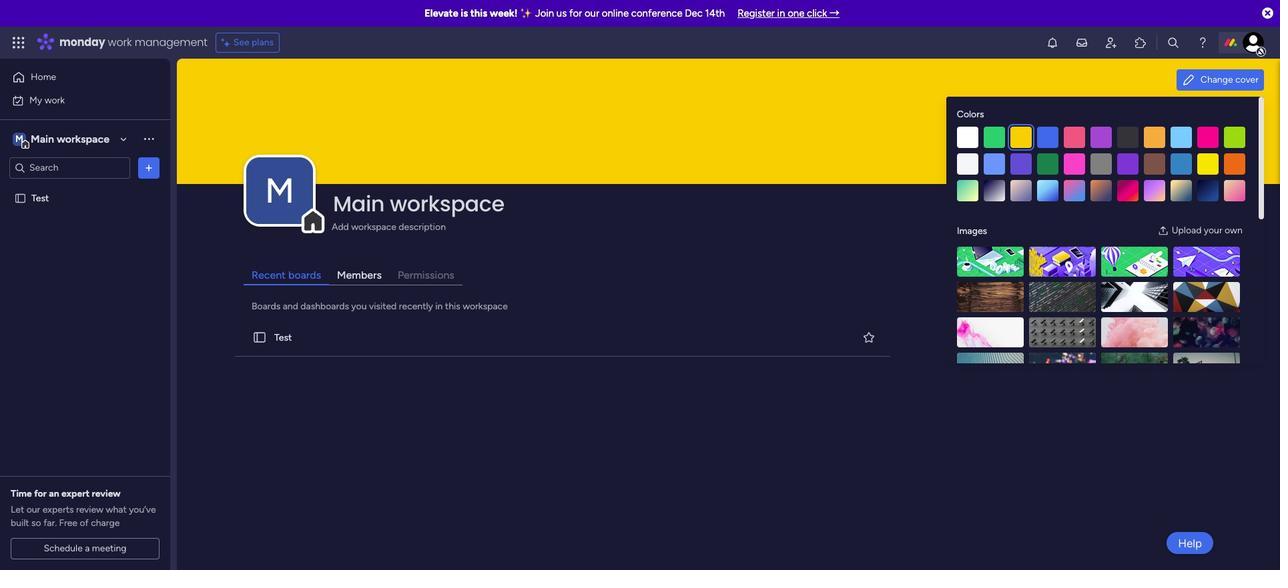 Task type: describe. For each thing, give the bounding box(es) containing it.
dec
[[685, 7, 703, 19]]

notifications image
[[1046, 36, 1059, 49]]

dashboards
[[301, 301, 349, 312]]

1 vertical spatial review
[[76, 505, 103, 516]]

register in one click → link
[[738, 7, 840, 19]]

public board image
[[14, 192, 27, 205]]

schedule
[[44, 543, 83, 555]]

monday
[[59, 35, 105, 50]]

apps image
[[1134, 36, 1147, 49]]

upload
[[1172, 225, 1202, 236]]

experts
[[43, 505, 74, 516]]

see plans button
[[215, 33, 280, 53]]

conference
[[631, 7, 683, 19]]

recent boards
[[252, 269, 321, 282]]

test for public board icon
[[31, 193, 49, 204]]

one
[[788, 7, 805, 19]]

meeting
[[92, 543, 127, 555]]

add workspace description
[[332, 222, 446, 233]]

Main workspace field
[[330, 189, 1226, 219]]

online
[[602, 7, 629, 19]]

colors
[[957, 109, 984, 120]]

upload your own
[[1172, 225, 1243, 236]]

1 vertical spatial main
[[333, 189, 385, 219]]

help
[[1178, 537, 1202, 550]]

m button
[[246, 158, 313, 224]]

time for an expert review let our experts review what you've built so far. free of charge
[[11, 489, 156, 529]]

of
[[80, 518, 89, 529]]

test for public board image
[[274, 332, 292, 343]]

own
[[1225, 225, 1243, 236]]

our inside time for an expert review let our experts review what you've built so far. free of charge
[[26, 505, 40, 516]]

click
[[807, 7, 827, 19]]

help button
[[1167, 533, 1213, 555]]

1 horizontal spatial main workspace
[[333, 189, 504, 219]]

boards
[[288, 269, 321, 282]]

you've
[[129, 505, 156, 516]]

see plans
[[233, 37, 274, 48]]

search everything image
[[1167, 36, 1180, 49]]

m for workspace icon
[[15, 133, 23, 144]]

monday work management
[[59, 35, 207, 50]]

invite members image
[[1105, 36, 1118, 49]]

change cover
[[1201, 74, 1259, 85]]

elevate is this week! ✨ join us for our online conference dec 14th
[[424, 7, 725, 19]]

test link
[[232, 319, 893, 357]]

what
[[106, 505, 127, 516]]

register in one click →
[[738, 7, 840, 19]]

photo icon image
[[1158, 226, 1168, 236]]

workspace selection element
[[13, 131, 111, 149]]

0 vertical spatial review
[[92, 489, 121, 500]]

register
[[738, 7, 775, 19]]

public board image
[[252, 330, 267, 345]]

recent
[[252, 269, 286, 282]]

14th
[[705, 7, 725, 19]]

upload your own button
[[1152, 220, 1248, 242]]

work for my
[[44, 94, 65, 106]]

1 horizontal spatial this
[[470, 7, 487, 19]]

schedule a meeting
[[44, 543, 127, 555]]



Task type: locate. For each thing, give the bounding box(es) containing it.
0 horizontal spatial in
[[435, 301, 443, 312]]

0 vertical spatial work
[[108, 35, 132, 50]]

test list box
[[0, 184, 170, 390]]

images
[[957, 225, 987, 237]]

review up the what
[[92, 489, 121, 500]]

members
[[337, 269, 382, 282]]

our
[[585, 7, 599, 19], [26, 505, 40, 516]]

m inside workspace image
[[265, 170, 294, 212]]

workspace
[[57, 132, 109, 145], [390, 189, 504, 219], [351, 222, 396, 233], [463, 301, 508, 312]]

m for workspace image
[[265, 170, 294, 212]]

cover
[[1235, 74, 1259, 85]]

0 horizontal spatial main workspace
[[31, 132, 109, 145]]

elevate
[[424, 7, 458, 19]]

main workspace inside workspace selection element
[[31, 132, 109, 145]]

time
[[11, 489, 32, 500]]

join
[[535, 7, 554, 19]]

1 horizontal spatial for
[[569, 7, 582, 19]]

m
[[15, 133, 23, 144], [265, 170, 294, 212]]

work right my
[[44, 94, 65, 106]]

1 vertical spatial this
[[445, 301, 460, 312]]

0 horizontal spatial test
[[31, 193, 49, 204]]

1 vertical spatial main workspace
[[333, 189, 504, 219]]

is
[[461, 7, 468, 19]]

add to favorites image
[[862, 331, 876, 344]]

see
[[233, 37, 249, 48]]

test right public board icon
[[31, 193, 49, 204]]

permissions
[[398, 269, 454, 282]]

help image
[[1196, 36, 1209, 49]]

for left an
[[34, 489, 47, 500]]

0 vertical spatial m
[[15, 133, 23, 144]]

0 horizontal spatial main
[[31, 132, 54, 145]]

1 vertical spatial in
[[435, 301, 443, 312]]

boards and dashboards you visited recently in this workspace
[[252, 301, 508, 312]]

main inside workspace selection element
[[31, 132, 54, 145]]

our left online
[[585, 7, 599, 19]]

brad klo image
[[1243, 32, 1264, 53]]

option
[[0, 186, 170, 189]]

0 vertical spatial test
[[31, 193, 49, 204]]

so
[[31, 518, 41, 529]]

1 horizontal spatial our
[[585, 7, 599, 19]]

0 horizontal spatial work
[[44, 94, 65, 106]]

test
[[31, 193, 49, 204], [274, 332, 292, 343]]

change
[[1201, 74, 1233, 85]]

for
[[569, 7, 582, 19], [34, 489, 47, 500]]

for inside time for an expert review let our experts review what you've built so far. free of charge
[[34, 489, 47, 500]]

test right public board image
[[274, 332, 292, 343]]

an
[[49, 489, 59, 500]]

1 vertical spatial our
[[26, 505, 40, 516]]

main workspace
[[31, 132, 109, 145], [333, 189, 504, 219]]

your
[[1204, 225, 1223, 236]]

1 horizontal spatial main
[[333, 189, 385, 219]]

in
[[777, 7, 785, 19], [435, 301, 443, 312]]

test inside list box
[[31, 193, 49, 204]]

a
[[85, 543, 90, 555]]

1 vertical spatial m
[[265, 170, 294, 212]]

work inside button
[[44, 94, 65, 106]]

boards
[[252, 301, 280, 312]]

1 vertical spatial test
[[274, 332, 292, 343]]

you
[[351, 301, 367, 312]]

0 horizontal spatial our
[[26, 505, 40, 516]]

plans
[[252, 37, 274, 48]]

main workspace up description
[[333, 189, 504, 219]]

0 vertical spatial for
[[569, 7, 582, 19]]

test inside test link
[[274, 332, 292, 343]]

0 vertical spatial this
[[470, 7, 487, 19]]

0 vertical spatial our
[[585, 7, 599, 19]]

1 horizontal spatial test
[[274, 332, 292, 343]]

workspace image
[[13, 132, 26, 147]]

home button
[[8, 67, 143, 88]]

week!
[[490, 7, 518, 19]]

built
[[11, 518, 29, 529]]

charge
[[91, 518, 120, 529]]

work right monday
[[108, 35, 132, 50]]

0 vertical spatial in
[[777, 7, 785, 19]]

main up add
[[333, 189, 385, 219]]

this right 'is'
[[470, 7, 487, 19]]

0 horizontal spatial m
[[15, 133, 23, 144]]

schedule a meeting button
[[11, 539, 160, 560]]

→
[[830, 7, 840, 19]]

in left one
[[777, 7, 785, 19]]

0 horizontal spatial this
[[445, 301, 460, 312]]

my work button
[[8, 90, 143, 111]]

1 vertical spatial work
[[44, 94, 65, 106]]

0 vertical spatial main
[[31, 132, 54, 145]]

0 vertical spatial main workspace
[[31, 132, 109, 145]]

review up the of
[[76, 505, 103, 516]]

review
[[92, 489, 121, 500], [76, 505, 103, 516]]

add
[[332, 222, 349, 233]]

in right recently
[[435, 301, 443, 312]]

workspace options image
[[142, 132, 156, 146]]

work for monday
[[108, 35, 132, 50]]

1 horizontal spatial m
[[265, 170, 294, 212]]

my work
[[29, 94, 65, 106]]

my
[[29, 94, 42, 106]]

management
[[135, 35, 207, 50]]

recently
[[399, 301, 433, 312]]

for right us
[[569, 7, 582, 19]]

description
[[399, 222, 446, 233]]

1 vertical spatial for
[[34, 489, 47, 500]]

our up so
[[26, 505, 40, 516]]

and
[[283, 301, 298, 312]]

far.
[[43, 518, 57, 529]]

main right workspace icon
[[31, 132, 54, 145]]

let
[[11, 505, 24, 516]]

1 horizontal spatial in
[[777, 7, 785, 19]]

this right recently
[[445, 301, 460, 312]]

free
[[59, 518, 77, 529]]

main workspace up search in workspace field on the left top of page
[[31, 132, 109, 145]]

1 horizontal spatial work
[[108, 35, 132, 50]]

select product image
[[12, 36, 25, 49]]

home
[[31, 71, 56, 83]]

this
[[470, 7, 487, 19], [445, 301, 460, 312]]

inbox image
[[1075, 36, 1089, 49]]

expert
[[61, 489, 90, 500]]

options image
[[142, 161, 156, 175]]

work
[[108, 35, 132, 50], [44, 94, 65, 106]]

us
[[557, 7, 567, 19]]

Search in workspace field
[[28, 160, 111, 176]]

change cover button
[[1177, 69, 1264, 91]]

main
[[31, 132, 54, 145], [333, 189, 385, 219]]

0 horizontal spatial for
[[34, 489, 47, 500]]

workspace image
[[246, 158, 313, 224]]

m inside workspace icon
[[15, 133, 23, 144]]

visited
[[369, 301, 397, 312]]

✨
[[520, 7, 533, 19]]



Task type: vqa. For each thing, say whether or not it's contained in the screenshot.
562
no



